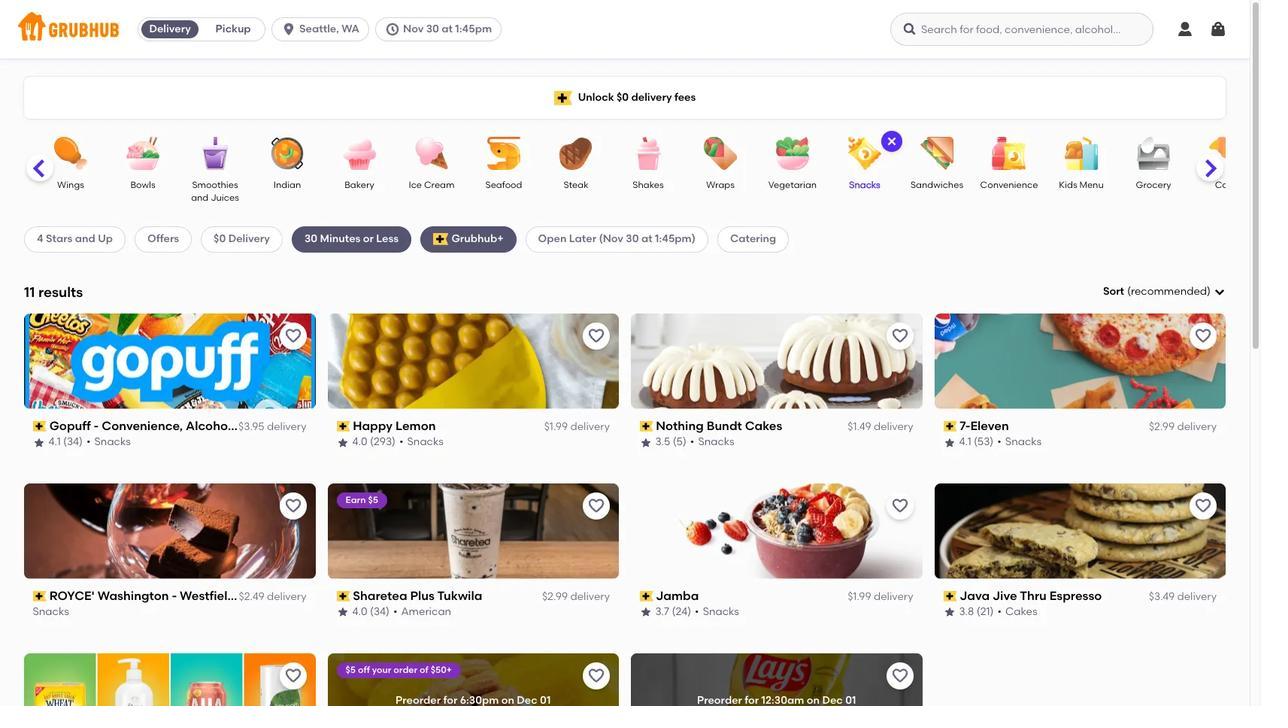 Task type: vqa. For each thing, say whether or not it's contained in the screenshot.
the Nov 30 at 1:45pm button
yes



Task type: locate. For each thing, give the bounding box(es) containing it.
• snacks down eleven
[[998, 436, 1042, 449]]

0 horizontal spatial $1.99 delivery
[[545, 421, 610, 433]]

$2.99 delivery for sharetea plus tukwila
[[542, 591, 610, 603]]

0 vertical spatial (34)
[[64, 436, 83, 449]]

• snacks down nothing bundt cakes on the right
[[691, 436, 735, 449]]

1 vertical spatial (34)
[[370, 606, 390, 619]]

2 4.1 from the left
[[960, 436, 972, 449]]

11 results
[[24, 283, 83, 301]]

1 vertical spatial $2.99
[[542, 591, 568, 603]]

snacks down eleven
[[1006, 436, 1042, 449]]

1 horizontal spatial $0
[[617, 91, 629, 104]]

smoothies
[[192, 180, 238, 190]]

and down smoothies
[[191, 193, 209, 203]]

grubhub plus flag logo image
[[554, 91, 572, 105], [434, 234, 449, 246]]

(34) down sharetea on the left
[[370, 606, 390, 619]]

happy lemon logo image
[[328, 314, 619, 409]]

star icon image left 4.1 (53)
[[944, 437, 956, 449]]

snacks down snacks image
[[850, 180, 881, 190]]

more
[[249, 419, 280, 433]]

1 4.0 from the top
[[352, 436, 368, 449]]

1 vertical spatial $1.99
[[848, 591, 872, 603]]

-
[[94, 419, 99, 433], [172, 589, 177, 603]]

star icon image for gopuff - convenience, alcohol, & more
[[33, 437, 45, 449]]

$2.49
[[239, 591, 265, 603]]

catering
[[731, 233, 777, 246]]

$0 right unlock
[[617, 91, 629, 104]]

subscription pass image left jamba
[[640, 591, 654, 602]]

save this restaurant button
[[280, 323, 307, 350], [583, 323, 610, 350], [887, 323, 914, 350], [1190, 323, 1217, 350], [280, 493, 307, 520], [583, 493, 610, 520], [887, 493, 914, 520], [1190, 493, 1217, 520], [280, 663, 307, 690], [583, 663, 610, 690], [887, 663, 914, 690]]

seattle,
[[300, 23, 339, 35]]

1 horizontal spatial 4.1
[[960, 436, 972, 449]]

convenience image
[[983, 137, 1036, 170]]

• right 4.1 (34)
[[87, 436, 91, 449]]

1 horizontal spatial cakes
[[1006, 606, 1038, 619]]

nov 30 at 1:45pm
[[403, 23, 492, 35]]

ice cream image
[[406, 137, 458, 170]]

0 vertical spatial at
[[442, 23, 453, 35]]

0 vertical spatial $0
[[617, 91, 629, 104]]

30
[[426, 23, 439, 35], [305, 233, 318, 246], [626, 233, 639, 246]]

1 4.1 from the left
[[49, 436, 61, 449]]

1 vertical spatial $2.99 delivery
[[542, 591, 610, 603]]

delivery for sharetea plus tukwila
[[571, 591, 610, 603]]

snacks down nothing bundt cakes on the right
[[699, 436, 735, 449]]

0 horizontal spatial cakes
[[746, 419, 783, 433]]

- right gopuff
[[94, 419, 99, 433]]

0 horizontal spatial subscription pass image
[[33, 421, 46, 432]]

4.1 down "7-"
[[960, 436, 972, 449]]

cakes right bundt
[[746, 419, 783, 433]]

kids menu image
[[1056, 137, 1108, 170]]

grubhub+
[[452, 233, 504, 246]]

1:45pm
[[455, 23, 492, 35]]

0 vertical spatial $1.99 delivery
[[545, 421, 610, 433]]

• snacks for lemon
[[400, 436, 444, 449]]

save this restaurant button for happy lemon logo at the left of page
[[583, 323, 610, 350]]

(34)
[[64, 436, 83, 449], [370, 606, 390, 619]]

subscription pass image left 'java'
[[944, 591, 957, 602]]

royce' washington - westfield southcenter mall
[[49, 589, 340, 603]]

delivery for gopuff - convenience, alcohol, & more
[[267, 421, 307, 433]]

• right (5)
[[691, 436, 695, 449]]

nothing
[[657, 419, 704, 433]]

$3.49 delivery
[[1149, 591, 1217, 603]]

alcohol,
[[186, 419, 234, 433]]

and inside smoothies and juices
[[191, 193, 209, 203]]

1:45pm)
[[655, 233, 696, 246]]

vegetarian image
[[767, 137, 819, 170]]

washington
[[98, 589, 169, 603]]

4.0 (34)
[[352, 606, 390, 619]]

star icon image left 3.7 at the bottom right of the page
[[640, 607, 652, 619]]

2 horizontal spatial 30
[[626, 233, 639, 246]]

• for sharetea plus tukwila
[[393, 606, 398, 619]]

4.1 for 7-
[[960, 436, 972, 449]]

svg image
[[1210, 20, 1228, 38]]

star icon image left 4.0 (293)
[[337, 437, 349, 449]]

snacks down convenience, on the left
[[95, 436, 131, 449]]

0 vertical spatial $5
[[368, 495, 378, 505]]

save this restaurant image
[[284, 327, 302, 345], [1195, 327, 1213, 345], [284, 667, 302, 685], [588, 667, 606, 685], [891, 667, 909, 685]]

results
[[38, 283, 83, 301]]

sharetea plus tukwila logo image
[[328, 484, 619, 579]]

star icon image left "3.8"
[[944, 607, 956, 619]]

java jive thru espresso
[[960, 589, 1103, 603]]

0 vertical spatial and
[[191, 193, 209, 203]]

1 horizontal spatial and
[[191, 193, 209, 203]]

subscription pass image left happy
[[337, 421, 350, 432]]

later
[[569, 233, 597, 246]]

gopuff - convenience, alcohol, & more logo image
[[24, 314, 316, 409]]

3.7 (24)
[[656, 606, 692, 619]]

1 horizontal spatial $1.99 delivery
[[848, 591, 914, 603]]

(53)
[[974, 436, 994, 449]]

subscription pass image left gopuff
[[33, 421, 46, 432]]

delivery
[[149, 23, 191, 35], [228, 233, 270, 246]]

save this restaurant button for gopuff - convenience, alcohol, & more logo
[[280, 323, 307, 350]]

1 horizontal spatial $2.99 delivery
[[1150, 421, 1217, 433]]

0 horizontal spatial at
[[442, 23, 453, 35]]

snacks down 'royce''
[[33, 606, 69, 619]]

1 vertical spatial $1.99 delivery
[[848, 591, 914, 603]]

• snacks for eleven
[[998, 436, 1042, 449]]

save this restaurant button for grubhub goods logo
[[280, 663, 307, 690]]

0 horizontal spatial $0
[[214, 233, 226, 246]]

1 vertical spatial 4.0
[[352, 606, 368, 619]]

your
[[372, 665, 392, 675]]

$5
[[368, 495, 378, 505], [346, 665, 356, 675]]

open
[[538, 233, 567, 246]]

•
[[87, 436, 91, 449], [400, 436, 404, 449], [691, 436, 695, 449], [998, 436, 1002, 449], [393, 606, 398, 619], [696, 606, 700, 619], [998, 606, 1002, 619]]

unlock
[[578, 91, 614, 104]]

0 horizontal spatial grubhub plus flag logo image
[[434, 234, 449, 246]]

subscription pass image for nothing bundt cakes
[[640, 421, 654, 432]]

subscription pass image left "7-"
[[944, 421, 957, 432]]

0 vertical spatial cakes
[[746, 419, 783, 433]]

save this restaurant image for happy lemon
[[588, 327, 606, 345]]

star icon image for 7-eleven
[[944, 437, 956, 449]]

0 vertical spatial grubhub plus flag logo image
[[554, 91, 572, 105]]

subscription pass image for sharetea plus tukwila
[[337, 591, 350, 602]]

2 4.0 from the top
[[352, 606, 368, 619]]

svg image inside 'field'
[[1214, 286, 1226, 298]]

- left 'westfield'
[[172, 589, 177, 603]]

delivery for 7-eleven
[[1178, 421, 1217, 433]]

1 horizontal spatial $1.99
[[848, 591, 872, 603]]

30 inside button
[[426, 23, 439, 35]]

sandwiches
[[911, 180, 964, 190]]

1 horizontal spatial subscription pass image
[[337, 591, 350, 602]]

30 left minutes in the left top of the page
[[305, 233, 318, 246]]

0 vertical spatial $2.99 delivery
[[1150, 421, 1217, 433]]

nothing bundt cakes logo image
[[631, 314, 923, 409]]

$1.49 delivery
[[848, 421, 914, 433]]

at inside button
[[442, 23, 453, 35]]

0 horizontal spatial -
[[94, 419, 99, 433]]

ice
[[409, 180, 422, 190]]

wings
[[57, 180, 84, 190]]

0 horizontal spatial $1.99
[[545, 421, 568, 433]]

4.1 for gopuff
[[49, 436, 61, 449]]

minutes
[[320, 233, 361, 246]]

0 horizontal spatial $2.99
[[542, 591, 568, 603]]

1 horizontal spatial grubhub plus flag logo image
[[554, 91, 572, 105]]

• down happy lemon
[[400, 436, 404, 449]]

1 horizontal spatial delivery
[[228, 233, 270, 246]]

• snacks down convenience, on the left
[[87, 436, 131, 449]]

subscription pass image for happy lemon
[[337, 421, 350, 432]]

subscription pass image left 'royce''
[[33, 591, 46, 602]]

subscription pass image
[[337, 421, 350, 432], [640, 421, 654, 432], [33, 591, 46, 602], [640, 591, 654, 602], [944, 591, 957, 602]]

snacks
[[850, 180, 881, 190], [95, 436, 131, 449], [407, 436, 444, 449], [699, 436, 735, 449], [1006, 436, 1042, 449], [33, 606, 69, 619], [704, 606, 740, 619]]

• right (24)
[[696, 606, 700, 619]]

0 horizontal spatial delivery
[[149, 23, 191, 35]]

save this restaurant button for the royce' washington - westfield southcenter mall logo
[[280, 493, 307, 520]]

3.5 (5)
[[656, 436, 687, 449]]

• snacks for -
[[87, 436, 131, 449]]

$0 down juices
[[214, 233, 226, 246]]

$0
[[617, 91, 629, 104], [214, 233, 226, 246]]

2 horizontal spatial subscription pass image
[[944, 421, 957, 432]]

1 horizontal spatial 30
[[426, 23, 439, 35]]

bakery
[[345, 180, 375, 190]]

soup image
[[0, 137, 25, 170]]

snacks down lemon
[[407, 436, 444, 449]]

delivery button
[[139, 17, 202, 41]]

vegetarian
[[769, 180, 817, 190]]

gopuff
[[49, 419, 91, 433]]

subscription pass image left sharetea on the left
[[337, 591, 350, 602]]

$5 left off
[[346, 665, 356, 675]]

at left 1:45pm
[[442, 23, 453, 35]]

delivery
[[632, 91, 672, 104], [267, 421, 307, 433], [571, 421, 610, 433], [874, 421, 914, 433], [1178, 421, 1217, 433], [267, 591, 307, 603], [571, 591, 610, 603], [874, 591, 914, 603], [1178, 591, 1217, 603]]

at left 1:45pm) on the top right
[[642, 233, 653, 246]]

0 vertical spatial $2.99
[[1150, 421, 1175, 433]]

1 horizontal spatial (34)
[[370, 606, 390, 619]]

cakes
[[746, 419, 783, 433], [1006, 606, 1038, 619]]

• down sharetea on the left
[[393, 606, 398, 619]]

save this restaurant image for 7-eleven logo
[[1195, 327, 1213, 345]]

$1.99 for jamba
[[848, 591, 872, 603]]

save this restaurant image for jamba
[[891, 497, 909, 515]]

svg image
[[1177, 20, 1195, 38], [281, 22, 297, 37], [385, 22, 400, 37], [903, 22, 918, 37], [886, 135, 898, 147], [1214, 286, 1226, 298]]

cakes down java jive thru espresso
[[1006, 606, 1038, 619]]

1 vertical spatial and
[[75, 233, 95, 246]]

4
[[37, 233, 43, 246]]

• for java jive thru espresso
[[998, 606, 1002, 619]]

7-eleven
[[960, 419, 1010, 433]]

4.1 down gopuff
[[49, 436, 61, 449]]

$1.99 for happy lemon
[[545, 421, 568, 433]]

and left up
[[75, 233, 95, 246]]

4.1 (34)
[[49, 436, 83, 449]]

(34) down gopuff
[[64, 436, 83, 449]]

star icon image
[[33, 437, 45, 449], [337, 437, 349, 449], [640, 437, 652, 449], [944, 437, 956, 449], [337, 607, 349, 619], [640, 607, 652, 619], [944, 607, 956, 619]]

0 horizontal spatial 4.1
[[49, 436, 61, 449]]

lemon
[[396, 419, 436, 433]]

wings image
[[44, 137, 97, 170]]

save this restaurant image for grubhub goods logo
[[284, 667, 302, 685]]

0 vertical spatial $1.99
[[545, 421, 568, 433]]

(34) for sharetea
[[370, 606, 390, 619]]

wa
[[342, 23, 360, 35]]

(5)
[[674, 436, 687, 449]]

4.0
[[352, 436, 368, 449], [352, 606, 368, 619]]

• for happy lemon
[[400, 436, 404, 449]]

0 vertical spatial delivery
[[149, 23, 191, 35]]

1 vertical spatial -
[[172, 589, 177, 603]]

• snacks
[[87, 436, 131, 449], [400, 436, 444, 449], [691, 436, 735, 449], [998, 436, 1042, 449], [696, 606, 740, 619]]

grubhub plus flag logo image left "grubhub+" on the top left
[[434, 234, 449, 246]]

30 right nov
[[426, 23, 439, 35]]

subscription pass image
[[33, 421, 46, 432], [944, 421, 957, 432], [337, 591, 350, 602]]

Search for food, convenience, alcohol... search field
[[891, 13, 1154, 46]]

juices
[[211, 193, 239, 203]]

1 horizontal spatial at
[[642, 233, 653, 246]]

1 vertical spatial $5
[[346, 665, 356, 675]]

1 horizontal spatial $2.99
[[1150, 421, 1175, 433]]

steak
[[564, 180, 589, 190]]

star icon image left 3.5
[[640, 437, 652, 449]]

subscription pass image left nothing
[[640, 421, 654, 432]]

nov
[[403, 23, 424, 35]]

at
[[442, 23, 453, 35], [642, 233, 653, 246]]

indian
[[274, 180, 301, 190]]

unlock $0 delivery fees
[[578, 91, 696, 104]]

star icon image down the mall
[[337, 607, 349, 619]]

pickup
[[216, 23, 251, 35]]

save this restaurant image
[[588, 327, 606, 345], [891, 327, 909, 345], [284, 497, 302, 515], [588, 497, 606, 515], [891, 497, 909, 515], [1195, 497, 1213, 515]]

seattle, wa button
[[272, 17, 375, 41]]

• snacks down lemon
[[400, 436, 444, 449]]

grocery
[[1137, 180, 1172, 190]]

save this restaurant image for gopuff - convenience, alcohol, & more logo
[[284, 327, 302, 345]]

save this restaurant button for 7-eleven logo
[[1190, 323, 1217, 350]]

menu
[[1080, 180, 1104, 190]]

save this restaurant image for nothing bundt cakes
[[891, 327, 909, 345]]

star icon image left 4.1 (34)
[[33, 437, 45, 449]]

delivery down juices
[[228, 233, 270, 246]]

$0 delivery
[[214, 233, 270, 246]]

grubhub plus flag logo image left unlock
[[554, 91, 572, 105]]

subscription pass image for java jive thru espresso
[[944, 591, 957, 602]]

0 vertical spatial 4.0
[[352, 436, 368, 449]]

30 right the (nov
[[626, 233, 639, 246]]

sandwiches image
[[911, 137, 964, 170]]

$5 right earn
[[368, 495, 378, 505]]

• right (21)
[[998, 606, 1002, 619]]

(24)
[[673, 606, 692, 619]]

delivery for nothing bundt cakes
[[874, 421, 914, 433]]

delivery for happy lemon
[[571, 421, 610, 433]]

smoothies and juices
[[191, 180, 239, 203]]

$1.99 delivery for happy lemon
[[545, 421, 610, 433]]

4.0 down happy
[[352, 436, 368, 449]]

save this restaurant button for java jive thru espresso logo
[[1190, 493, 1217, 520]]

0 horizontal spatial (34)
[[64, 436, 83, 449]]

cafe
[[1216, 180, 1237, 190]]

4.0 down sharetea on the left
[[352, 606, 368, 619]]

0 horizontal spatial 30
[[305, 233, 318, 246]]

• right the (53)
[[998, 436, 1002, 449]]

0 vertical spatial -
[[94, 419, 99, 433]]

1 vertical spatial grubhub plus flag logo image
[[434, 234, 449, 246]]

plus
[[410, 589, 435, 603]]

delivery left pickup
[[149, 23, 191, 35]]

nov 30 at 1:45pm button
[[375, 17, 508, 41]]

$5 off your order of $50+
[[346, 665, 452, 675]]

0 horizontal spatial and
[[75, 233, 95, 246]]

snacks right (24)
[[704, 606, 740, 619]]

• snacks for bundt
[[691, 436, 735, 449]]

none field containing sort
[[1104, 284, 1226, 300]]

delivery for java jive thru espresso
[[1178, 591, 1217, 603]]

30 minutes or less
[[305, 233, 399, 246]]

subscription pass image for royce' washington - westfield southcenter mall
[[33, 591, 46, 602]]

None field
[[1104, 284, 1226, 300]]

$3.95 delivery
[[239, 421, 307, 433]]

0 horizontal spatial $2.99 delivery
[[542, 591, 610, 603]]



Task type: describe. For each thing, give the bounding box(es) containing it.
(34) for gopuff
[[64, 436, 83, 449]]

0 horizontal spatial $5
[[346, 665, 356, 675]]

westfield
[[180, 589, 236, 603]]

)
[[1208, 285, 1211, 298]]

&
[[237, 419, 247, 433]]

off
[[358, 665, 370, 675]]

snacks for jamba
[[704, 606, 740, 619]]

snacks for nothing bundt cakes
[[699, 436, 735, 449]]

snacks image
[[839, 137, 892, 170]]

delivery inside button
[[149, 23, 191, 35]]

seattle, wa
[[300, 23, 360, 35]]

grubhub goods logo image
[[24, 654, 316, 707]]

delivery for royce' washington - westfield southcenter mall
[[267, 591, 307, 603]]

(nov
[[599, 233, 624, 246]]

4.0 for sharetea plus tukwila
[[352, 606, 368, 619]]

bowls image
[[117, 137, 169, 170]]

snacks for happy lemon
[[407, 436, 444, 449]]

save this restaurant button for nothing bundt cakes logo at the right of page
[[887, 323, 914, 350]]

$1.49
[[848, 421, 872, 433]]

sharetea
[[353, 589, 408, 603]]

thru
[[1020, 589, 1047, 603]]

grocery image
[[1128, 137, 1181, 170]]

star icon image for happy lemon
[[337, 437, 349, 449]]

snacks for 7-eleven
[[1006, 436, 1042, 449]]

sort
[[1104, 285, 1125, 298]]

indian image
[[261, 137, 314, 170]]

grubhub plus flag logo image for unlock $0 delivery fees
[[554, 91, 572, 105]]

gopuff - convenience, alcohol, & more
[[49, 419, 280, 433]]

7-
[[960, 419, 971, 433]]

jive
[[993, 589, 1018, 603]]

$2.99 for sharetea plus tukwila
[[542, 591, 568, 603]]

shakes
[[633, 180, 664, 190]]

(
[[1128, 285, 1132, 298]]

steak image
[[550, 137, 603, 170]]

bowls
[[130, 180, 155, 190]]

(293)
[[370, 436, 396, 449]]

subscription pass image for jamba
[[640, 591, 654, 602]]

less
[[376, 233, 399, 246]]

espresso
[[1050, 589, 1103, 603]]

sharetea plus tukwila
[[353, 589, 483, 603]]

$2.99 for 7-eleven
[[1150, 421, 1175, 433]]

1 horizontal spatial -
[[172, 589, 177, 603]]

or
[[363, 233, 374, 246]]

svg image inside the nov 30 at 1:45pm button
[[385, 22, 400, 37]]

1 horizontal spatial $5
[[368, 495, 378, 505]]

open later (nov 30 at 1:45pm)
[[538, 233, 696, 246]]

subscription pass image for 7-eleven
[[944, 421, 957, 432]]

1 vertical spatial $0
[[214, 233, 226, 246]]

bundt
[[707, 419, 743, 433]]

4 stars and up
[[37, 233, 113, 246]]

tukwila
[[438, 589, 483, 603]]

main navigation navigation
[[0, 0, 1250, 59]]

wraps
[[707, 180, 735, 190]]

star icon image for nothing bundt cakes
[[640, 437, 652, 449]]

kids
[[1060, 180, 1078, 190]]

ice cream
[[409, 180, 455, 190]]

convenience,
[[102, 419, 183, 433]]

1 vertical spatial delivery
[[228, 233, 270, 246]]

4.0 for happy lemon
[[352, 436, 368, 449]]

star icon image for jamba
[[640, 607, 652, 619]]

shakes image
[[622, 137, 675, 170]]

1 vertical spatial at
[[642, 233, 653, 246]]

3.5
[[656, 436, 671, 449]]

star icon image for sharetea plus tukwila
[[337, 607, 349, 619]]

java jive thru espresso logo image
[[935, 484, 1226, 579]]

• for jamba
[[696, 606, 700, 619]]

(21)
[[977, 606, 994, 619]]

7-eleven logo image
[[935, 314, 1226, 409]]

• for nothing bundt cakes
[[691, 436, 695, 449]]

seafood image
[[478, 137, 530, 170]]

eleven
[[971, 419, 1010, 433]]

star icon image for java jive thru espresso
[[944, 607, 956, 619]]

wraps image
[[694, 137, 747, 170]]

mall
[[314, 589, 340, 603]]

3.8 (21)
[[960, 606, 994, 619]]

of
[[420, 665, 429, 675]]

• for gopuff - convenience, alcohol, & more
[[87, 436, 91, 449]]

3.8
[[960, 606, 975, 619]]

offers
[[148, 233, 179, 246]]

save this restaurant button for jamba logo
[[887, 493, 914, 520]]

cafe image
[[1200, 137, 1253, 170]]

• snacks right (24)
[[696, 606, 740, 619]]

happy
[[353, 419, 393, 433]]

subscription pass image for gopuff - convenience, alcohol, & more
[[33, 421, 46, 432]]

4.0 (293)
[[352, 436, 396, 449]]

$2.99 delivery for 7-eleven
[[1150, 421, 1217, 433]]

royce'
[[49, 589, 95, 603]]

sort ( recommended )
[[1104, 285, 1211, 298]]

1 vertical spatial cakes
[[1006, 606, 1038, 619]]

earn
[[346, 495, 366, 505]]

grubhub plus flag logo image for grubhub+
[[434, 234, 449, 246]]

smoothies and juices image
[[189, 137, 242, 170]]

save this restaurant image for java jive thru espresso
[[1195, 497, 1213, 515]]

4.1 (53)
[[960, 436, 994, 449]]

$50+
[[431, 665, 452, 675]]

save this restaurant image for royce' washington - westfield southcenter mall
[[284, 497, 302, 515]]

jamba logo image
[[631, 484, 923, 579]]

11
[[24, 283, 35, 301]]

• cakes
[[998, 606, 1038, 619]]

$1.99 delivery for jamba
[[848, 591, 914, 603]]

american
[[401, 606, 452, 619]]

order
[[394, 665, 418, 675]]

bakery image
[[333, 137, 386, 170]]

royce' washington - westfield southcenter mall logo image
[[24, 484, 316, 579]]

• american
[[393, 606, 452, 619]]

delivery for jamba
[[874, 591, 914, 603]]

$3.49
[[1149, 591, 1175, 603]]

southcenter
[[239, 589, 311, 603]]

cream
[[424, 180, 455, 190]]

earn $5
[[346, 495, 378, 505]]

$3.95
[[239, 421, 265, 433]]

convenience
[[981, 180, 1039, 190]]

svg image inside seattle, wa button
[[281, 22, 297, 37]]

snacks for gopuff - convenience, alcohol, & more
[[95, 436, 131, 449]]

• for 7-eleven
[[998, 436, 1002, 449]]

java
[[960, 589, 990, 603]]

happy lemon
[[353, 419, 436, 433]]

up
[[98, 233, 113, 246]]



